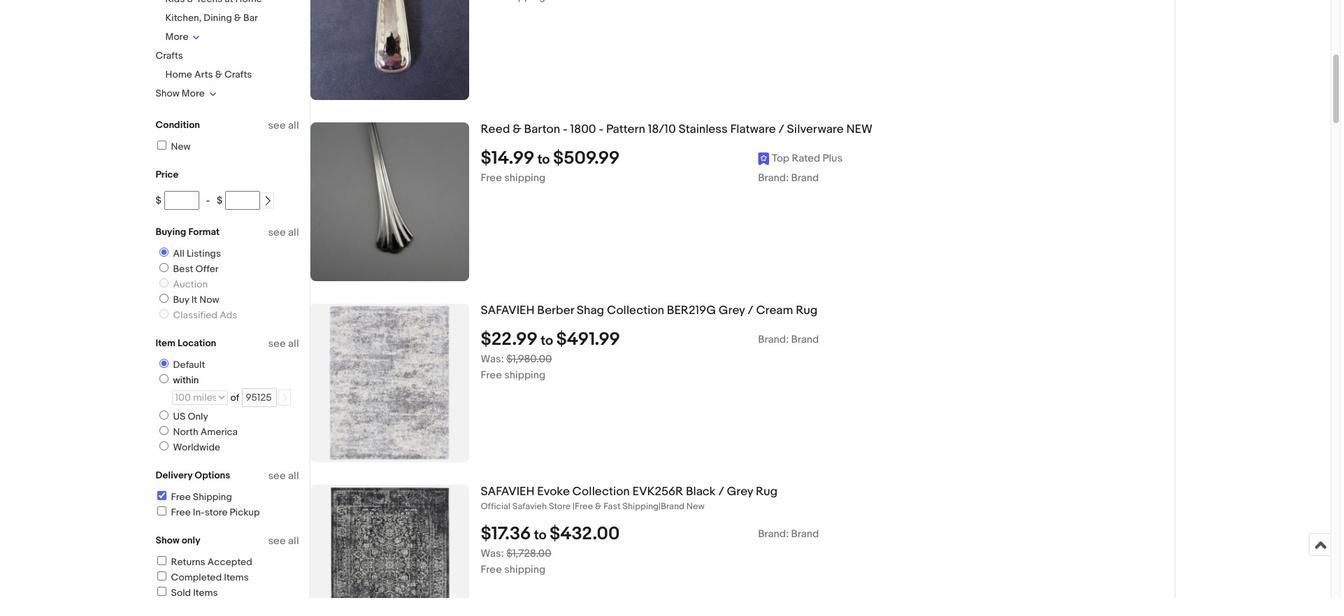 Task type: locate. For each thing, give the bounding box(es) containing it.
see for show only
[[268, 534, 286, 548]]

was: down "$17.36"
[[481, 547, 504, 560]]

0 vertical spatial brand
[[792, 171, 819, 185]]

Auction radio
[[159, 278, 168, 288]]

1 vertical spatial collection
[[573, 485, 630, 499]]

crafts up home
[[156, 50, 183, 62]]

1 horizontal spatial rug
[[796, 304, 818, 318]]

free for free shipping
[[481, 171, 502, 185]]

listings
[[187, 248, 221, 260]]

1 horizontal spatial new
[[687, 501, 705, 512]]

brand: for $432.00
[[759, 527, 789, 541]]

stainless
[[679, 122, 728, 136]]

0 vertical spatial show
[[156, 87, 180, 99]]

returns accepted
[[171, 556, 252, 568]]

$17.36
[[481, 523, 531, 545]]

1 shipping from the top
[[505, 171, 546, 185]]

5 see all from the top
[[268, 534, 299, 548]]

Official Safavieh Store |Free & Fast Shipping|Brand New text field
[[481, 501, 1175, 513]]

5 see all button from the top
[[268, 534, 299, 548]]

safavieh up $22.99 on the bottom of the page
[[481, 304, 535, 318]]

to inside $22.99 to $491.99
[[541, 333, 554, 349]]

4 all from the top
[[288, 469, 299, 483]]

1 vertical spatial /
[[748, 304, 754, 318]]

top rated plus
[[772, 152, 843, 165]]

2 shipping from the top
[[505, 369, 546, 382]]

america
[[201, 426, 238, 438]]

accepted
[[208, 556, 252, 568]]

1 vertical spatial brand
[[792, 333, 819, 346]]

to down "barton"
[[538, 152, 550, 168]]

0 horizontal spatial rug
[[756, 485, 778, 499]]

1 all from the top
[[288, 119, 299, 132]]

brand: down cream
[[759, 333, 789, 346]]

brand inside brand: brand was: $1,980.00 free shipping
[[792, 333, 819, 346]]

$509.99
[[553, 147, 620, 169]]

5 all from the top
[[288, 534, 299, 548]]

& right arts
[[215, 69, 222, 80]]

1 vertical spatial grey
[[727, 485, 754, 499]]

see all
[[268, 119, 299, 132], [268, 226, 299, 239], [268, 337, 299, 351], [268, 469, 299, 483], [268, 534, 299, 548]]

shipping down the '$1,980.00'
[[505, 369, 546, 382]]

north
[[173, 426, 198, 438]]

1 $ from the left
[[156, 194, 161, 206]]

2 vertical spatial shipping
[[505, 563, 546, 576]]

$ left minimum value text field
[[156, 194, 161, 206]]

/ right flatware
[[779, 122, 785, 136]]

brand: inside brand: brand was: $1,980.00 free shipping
[[759, 333, 789, 346]]

grey
[[719, 304, 745, 318], [727, 485, 754, 499]]

shipping
[[505, 171, 546, 185], [505, 369, 546, 382], [505, 563, 546, 576]]

& left fast
[[595, 501, 602, 512]]

now
[[200, 294, 219, 306]]

3 brand: from the top
[[759, 527, 789, 541]]

reed & barton  - 1800 -  pattern  18/10  stainless flatware / silverware new link
[[481, 122, 1175, 137]]

auction link
[[154, 278, 211, 290]]

to for $14.99
[[538, 152, 550, 168]]

4 see all button from the top
[[268, 469, 299, 483]]

0 vertical spatial more
[[165, 31, 188, 43]]

see all for delivery options
[[268, 469, 299, 483]]

flatware
[[731, 122, 776, 136]]

0 vertical spatial was:
[[481, 352, 504, 366]]

go image
[[280, 393, 290, 403]]

1 vertical spatial more
[[182, 87, 205, 99]]

more down the kitchen,
[[165, 31, 188, 43]]

all listings
[[173, 248, 221, 260]]

0 vertical spatial shipping
[[505, 171, 546, 185]]

shipping inside brand: brand was: $1,980.00 free shipping
[[505, 369, 546, 382]]

see all button for condition
[[268, 119, 299, 132]]

items
[[224, 572, 249, 583]]

0 vertical spatial to
[[538, 152, 550, 168]]

see all button for buying format
[[268, 226, 299, 239]]

shipping inside brand: brand was: $1,728.00 free shipping
[[505, 563, 546, 576]]

Sold Items checkbox
[[157, 587, 166, 596]]

0 vertical spatial /
[[779, 122, 785, 136]]

2 show from the top
[[156, 534, 180, 546]]

see
[[268, 119, 286, 132], [268, 226, 286, 239], [268, 337, 286, 351], [268, 469, 286, 483], [268, 534, 286, 548]]

$22.99 to $491.99
[[481, 329, 621, 350]]

1 horizontal spatial crafts
[[225, 69, 252, 80]]

to inside $17.36 to $432.00
[[534, 527, 547, 543]]

0 vertical spatial rug
[[796, 304, 818, 318]]

safavieh inside "safavieh evoke collection evk256r black / grey rug official safavieh store |free & fast shipping|brand new"
[[481, 485, 535, 499]]

0 vertical spatial safavieh
[[481, 304, 535, 318]]

top
[[772, 152, 790, 165]]

0 horizontal spatial -
[[206, 194, 210, 206]]

3 all from the top
[[288, 337, 299, 351]]

1 vertical spatial safavieh
[[481, 485, 535, 499]]

to
[[538, 152, 550, 168], [541, 333, 554, 349], [534, 527, 547, 543]]

1 horizontal spatial $
[[217, 194, 223, 206]]

1 see from the top
[[268, 119, 286, 132]]

see for delivery options
[[268, 469, 286, 483]]

completed items link
[[155, 572, 249, 583]]

2 vertical spatial /
[[719, 485, 725, 499]]

2 see all button from the top
[[268, 226, 299, 239]]

ads
[[220, 309, 237, 321]]

all
[[288, 119, 299, 132], [288, 226, 299, 239], [288, 337, 299, 351], [288, 469, 299, 483], [288, 534, 299, 548]]

2 vertical spatial brand:
[[759, 527, 789, 541]]

bar
[[244, 12, 258, 24]]

see for item location
[[268, 337, 286, 351]]

&
[[234, 12, 241, 24], [215, 69, 222, 80], [513, 122, 522, 136], [595, 501, 602, 512]]

3 brand from the top
[[792, 527, 819, 541]]

1 vertical spatial crafts
[[225, 69, 252, 80]]

evk256r
[[633, 485, 684, 499]]

in-
[[193, 507, 205, 518]]

2 brand from the top
[[792, 333, 819, 346]]

default
[[173, 359, 205, 371]]

$
[[156, 194, 161, 206], [217, 194, 223, 206]]

1 vertical spatial rug
[[756, 485, 778, 499]]

to up $1,728.00
[[534, 527, 547, 543]]

1 brand: from the top
[[759, 171, 789, 185]]

[object undefined] image
[[759, 152, 843, 165]]

was: inside brand: brand was: $1,980.00 free shipping
[[481, 352, 504, 366]]

Free Shipping checkbox
[[157, 491, 166, 500]]

shipping
[[193, 491, 232, 503]]

safavieh
[[513, 501, 547, 512]]

& inside "safavieh evoke collection evk256r black / grey rug official safavieh store |free & fast shipping|brand new"
[[595, 501, 602, 512]]

see all for show only
[[268, 534, 299, 548]]

fast
[[604, 501, 621, 512]]

1 safavieh from the top
[[481, 304, 535, 318]]

2 was: from the top
[[481, 547, 504, 560]]

1 vertical spatial was:
[[481, 547, 504, 560]]

1 show from the top
[[156, 87, 180, 99]]

0 horizontal spatial /
[[719, 485, 725, 499]]

safavieh berber shag collection ber219g grey / cream rug image
[[310, 304, 469, 462]]

show for show more
[[156, 87, 180, 99]]

0 vertical spatial grey
[[719, 304, 745, 318]]

free down $14.99
[[481, 171, 502, 185]]

item location
[[156, 337, 216, 349]]

free left in-
[[171, 507, 191, 518]]

2 brand: from the top
[[759, 333, 789, 346]]

3 see from the top
[[268, 337, 286, 351]]

crafts right arts
[[225, 69, 252, 80]]

-
[[563, 122, 568, 136], [599, 122, 604, 136], [206, 194, 210, 206]]

Best Offer radio
[[159, 263, 168, 272]]

safavieh evoke collection evk256r black / grey rug image
[[310, 485, 469, 598]]

2 all from the top
[[288, 226, 299, 239]]

was: down $22.99 on the bottom of the page
[[481, 352, 504, 366]]

brand: down top
[[759, 171, 789, 185]]

new down the black
[[687, 501, 705, 512]]

grey inside "safavieh evoke collection evk256r black / grey rug official safavieh store |free & fast shipping|brand new"
[[727, 485, 754, 499]]

4 see all from the top
[[268, 469, 299, 483]]

reed & barton  - 1800 -  pattern  18/10  stainless flatware / silverware new image
[[310, 122, 469, 281]]

- right 1800
[[599, 122, 604, 136]]

collection up fast
[[573, 485, 630, 499]]

dining
[[204, 12, 232, 24]]

collection
[[607, 304, 665, 318], [573, 485, 630, 499]]

more down arts
[[182, 87, 205, 99]]

brand:
[[759, 171, 789, 185], [759, 333, 789, 346], [759, 527, 789, 541]]

rug right cream
[[796, 304, 818, 318]]

safavieh up official
[[481, 485, 535, 499]]

1 horizontal spatial /
[[748, 304, 754, 318]]

brand down "rated"
[[792, 171, 819, 185]]

0 vertical spatial collection
[[607, 304, 665, 318]]

arts
[[194, 69, 213, 80]]

2 safavieh from the top
[[481, 485, 535, 499]]

0 vertical spatial crafts
[[156, 50, 183, 62]]

brand down the safavieh berber shag collection ber219g grey / cream rug link
[[792, 333, 819, 346]]

North America radio
[[159, 426, 168, 435]]

0 vertical spatial new
[[171, 141, 191, 153]]

best offer
[[173, 263, 219, 275]]

see for buying format
[[268, 226, 286, 239]]

barton
[[524, 122, 560, 136]]

3 see all from the top
[[268, 337, 299, 351]]

completed
[[171, 572, 222, 583]]

5 see from the top
[[268, 534, 286, 548]]

1 vertical spatial to
[[541, 333, 554, 349]]

free down "$17.36"
[[481, 563, 502, 576]]

/ right the black
[[719, 485, 725, 499]]

1800
[[570, 122, 596, 136]]

was: for $17.36
[[481, 547, 504, 560]]

show for show only
[[156, 534, 180, 546]]

0 horizontal spatial new
[[171, 141, 191, 153]]

1 was: from the top
[[481, 352, 504, 366]]

3 shipping from the top
[[505, 563, 546, 576]]

brand inside brand: brand was: $1,728.00 free shipping
[[792, 527, 819, 541]]

free right "free shipping" checkbox
[[171, 491, 191, 503]]

free in-store pickup link
[[155, 507, 260, 518]]

grey right ber219g
[[719, 304, 745, 318]]

1 vertical spatial brand:
[[759, 333, 789, 346]]

1 vertical spatial shipping
[[505, 369, 546, 382]]

us
[[173, 411, 186, 423]]

$1,980.00
[[507, 352, 552, 366]]

show up returns accepted option at bottom
[[156, 534, 180, 546]]

4 see from the top
[[268, 469, 286, 483]]

$22.99
[[481, 329, 538, 350]]

- right minimum value text field
[[206, 194, 210, 206]]

collection right shag
[[607, 304, 665, 318]]

0 horizontal spatial crafts
[[156, 50, 183, 62]]

new link
[[155, 141, 191, 153]]

buy it now
[[173, 294, 219, 306]]

best
[[173, 263, 193, 275]]

brand: down official safavieh store |free & fast shipping|brand new text field
[[759, 527, 789, 541]]

black
[[686, 485, 716, 499]]

submit price range image
[[263, 196, 273, 206]]

rug up official safavieh store |free & fast shipping|brand new text field
[[756, 485, 778, 499]]

brand down official safavieh store |free & fast shipping|brand new text field
[[792, 527, 819, 541]]

to up the '$1,980.00'
[[541, 333, 554, 349]]

brand: inside brand: brand was: $1,728.00 free shipping
[[759, 527, 789, 541]]

new
[[847, 122, 873, 136]]

best offer link
[[154, 263, 221, 275]]

0 vertical spatial brand:
[[759, 171, 789, 185]]

- left 1800
[[563, 122, 568, 136]]

2 see from the top
[[268, 226, 286, 239]]

3 see all button from the top
[[268, 337, 299, 351]]

0 horizontal spatial $
[[156, 194, 161, 206]]

to inside $14.99 to $509.99
[[538, 152, 550, 168]]

safavieh
[[481, 304, 535, 318], [481, 485, 535, 499]]

all for item location
[[288, 337, 299, 351]]

$ left maximum value text box on the left
[[217, 194, 223, 206]]

free down $22.99 on the bottom of the page
[[481, 369, 502, 382]]

1 vertical spatial new
[[687, 501, 705, 512]]

see for condition
[[268, 119, 286, 132]]

price
[[156, 169, 179, 180]]

auction
[[173, 278, 208, 290]]

rug inside "safavieh evoke collection evk256r black / grey rug official safavieh store |free & fast shipping|brand new"
[[756, 485, 778, 499]]

2 vertical spatial brand
[[792, 527, 819, 541]]

all for buying format
[[288, 226, 299, 239]]

shipping down $14.99
[[505, 171, 546, 185]]

grey right the black
[[727, 485, 754, 499]]

free inside brand: brand was: $1,728.00 free shipping
[[481, 563, 502, 576]]

store
[[549, 501, 571, 512]]

show down home
[[156, 87, 180, 99]]

was: inside brand: brand was: $1,728.00 free shipping
[[481, 547, 504, 560]]

shipping down $1,728.00
[[505, 563, 546, 576]]

crafts home arts & crafts
[[156, 50, 252, 80]]

more
[[165, 31, 188, 43], [182, 87, 205, 99]]

2 $ from the left
[[217, 194, 223, 206]]

|free
[[573, 501, 593, 512]]

$ for minimum value text field
[[156, 194, 161, 206]]

2 vertical spatial to
[[534, 527, 547, 543]]

safavieh for safavieh evoke collection evk256r black / grey rug official safavieh store |free & fast shipping|brand new
[[481, 485, 535, 499]]

berber
[[538, 304, 574, 318]]

crafts link
[[156, 50, 183, 62]]

within radio
[[159, 374, 168, 383]]

shipping for $22.99
[[505, 369, 546, 382]]

/ left cream
[[748, 304, 754, 318]]

2 see all from the top
[[268, 226, 299, 239]]

1 see all from the top
[[268, 119, 299, 132]]

Maximum Value text field
[[225, 191, 260, 210]]

1 see all button from the top
[[268, 119, 299, 132]]

& right reed
[[513, 122, 522, 136]]

1 vertical spatial show
[[156, 534, 180, 546]]

Classified Ads radio
[[159, 309, 168, 318]]

of
[[231, 392, 239, 404]]

all for delivery options
[[288, 469, 299, 483]]

new right the new option
[[171, 141, 191, 153]]



Task type: vqa. For each thing, say whether or not it's contained in the screenshot.
Up to 40% off Champion, direct from the brand Link
no



Task type: describe. For each thing, give the bounding box(es) containing it.
offer
[[196, 263, 219, 275]]

safavieh for safavieh berber shag collection ber219g grey / cream rug
[[481, 304, 535, 318]]

buy
[[173, 294, 189, 306]]

$14.99 to $509.99
[[481, 147, 620, 169]]

reed & barton  - 1800 -  pattern  18/10  stainless flatware / silverware new
[[481, 122, 873, 136]]

$1,728.00
[[507, 547, 552, 560]]

see all for buying format
[[268, 226, 299, 239]]

kitchen, dining & bar
[[165, 12, 258, 24]]

see all for item location
[[268, 337, 299, 351]]

$14.99
[[481, 147, 535, 169]]

Minimum Value text field
[[164, 191, 199, 210]]

returns accepted link
[[155, 556, 252, 568]]

/ inside "safavieh evoke collection evk256r black / grey rug official safavieh store |free & fast shipping|brand new"
[[719, 485, 725, 499]]

to for $17.36
[[534, 527, 547, 543]]

free in-store pickup
[[171, 507, 260, 518]]

free inside brand: brand was: $1,980.00 free shipping
[[481, 369, 502, 382]]

williams sonoma stainless provencal flatware by reed & barton new -your choice image
[[310, 0, 469, 100]]

2 horizontal spatial /
[[779, 122, 785, 136]]

& left bar
[[234, 12, 241, 24]]

shag
[[577, 304, 605, 318]]

buying format
[[156, 226, 220, 238]]

within
[[173, 374, 199, 386]]

completed items
[[171, 572, 249, 583]]

delivery
[[156, 469, 193, 481]]

free shipping link
[[155, 491, 232, 503]]

rated
[[792, 152, 821, 165]]

home
[[165, 69, 192, 80]]

& inside crafts home arts & crafts
[[215, 69, 222, 80]]

Free In-store Pickup checkbox
[[157, 507, 166, 516]]

pattern
[[606, 122, 646, 136]]

Buy It Now radio
[[159, 294, 168, 303]]

1 brand from the top
[[792, 171, 819, 185]]

official
[[481, 501, 511, 512]]

Completed Items checkbox
[[157, 572, 166, 581]]

$491.99
[[557, 329, 621, 350]]

see all button for show only
[[268, 534, 299, 548]]

safavieh evoke collection evk256r black / grey rug link
[[481, 485, 1175, 499]]

brand: brand
[[759, 171, 819, 185]]

buying
[[156, 226, 186, 238]]

silverware
[[787, 122, 844, 136]]

delivery options
[[156, 469, 230, 481]]

show only
[[156, 534, 200, 546]]

see all button for delivery options
[[268, 469, 299, 483]]

brand for $491.99
[[792, 333, 819, 346]]

format
[[188, 226, 220, 238]]

classified ads link
[[154, 309, 240, 321]]

free shipping
[[481, 171, 546, 185]]

classified ads
[[173, 309, 237, 321]]

only
[[188, 411, 208, 423]]

2 horizontal spatial -
[[599, 122, 604, 136]]

New checkbox
[[157, 141, 166, 150]]

see all button for item location
[[268, 337, 299, 351]]

evoke
[[538, 485, 570, 499]]

all for condition
[[288, 119, 299, 132]]

kitchen,
[[165, 12, 202, 24]]

collection inside "safavieh evoke collection evk256r black / grey rug official safavieh store |free & fast shipping|brand new"
[[573, 485, 630, 499]]

only
[[182, 534, 200, 546]]

north america
[[173, 426, 238, 438]]

classified
[[173, 309, 218, 321]]

All Listings radio
[[159, 248, 168, 257]]

default link
[[154, 359, 208, 371]]

Default radio
[[159, 359, 168, 368]]

to for $22.99
[[541, 333, 554, 349]]

brand: brand was: $1,728.00 free shipping
[[481, 527, 819, 576]]

$ for maximum value text box on the left
[[217, 194, 223, 206]]

us only link
[[154, 411, 211, 423]]

safavieh berber shag collection ber219g grey / cream rug link
[[481, 304, 1175, 318]]

$432.00
[[550, 523, 620, 545]]

new inside "safavieh evoke collection evk256r black / grey rug official safavieh store |free & fast shipping|brand new"
[[687, 501, 705, 512]]

free for free in-store pickup
[[171, 507, 191, 518]]

cream
[[757, 304, 794, 318]]

all
[[173, 248, 185, 260]]

options
[[195, 469, 230, 481]]

$17.36 to $432.00
[[481, 523, 620, 545]]

1 horizontal spatial -
[[563, 122, 568, 136]]

worldwide link
[[154, 441, 223, 453]]

Returns Accepted checkbox
[[157, 556, 166, 565]]

see all for condition
[[268, 119, 299, 132]]

home arts & crafts link
[[165, 69, 252, 80]]

shipping for $17.36
[[505, 563, 546, 576]]

item
[[156, 337, 176, 349]]

show more
[[156, 87, 205, 99]]

store
[[205, 507, 228, 518]]

safavieh berber shag collection ber219g grey / cream rug
[[481, 304, 818, 318]]

kitchen, dining & bar link
[[165, 12, 258, 24]]

buy it now link
[[154, 294, 222, 306]]

returns
[[171, 556, 205, 568]]

95125 text field
[[242, 388, 277, 407]]

brand: for $491.99
[[759, 333, 789, 346]]

Worldwide radio
[[159, 441, 168, 451]]

brand for $432.00
[[792, 527, 819, 541]]

more button
[[165, 31, 200, 43]]

pickup
[[230, 507, 260, 518]]

plus
[[823, 152, 843, 165]]

ber219g
[[667, 304, 716, 318]]

free for free shipping
[[171, 491, 191, 503]]

was: for $22.99
[[481, 352, 504, 366]]

all listings link
[[154, 248, 224, 260]]

US Only radio
[[159, 411, 168, 420]]

condition
[[156, 119, 200, 131]]

rug inside the safavieh berber shag collection ber219g grey / cream rug link
[[796, 304, 818, 318]]

free shipping
[[171, 491, 232, 503]]

brand: brand was: $1,980.00 free shipping
[[481, 333, 819, 382]]

all for show only
[[288, 534, 299, 548]]



